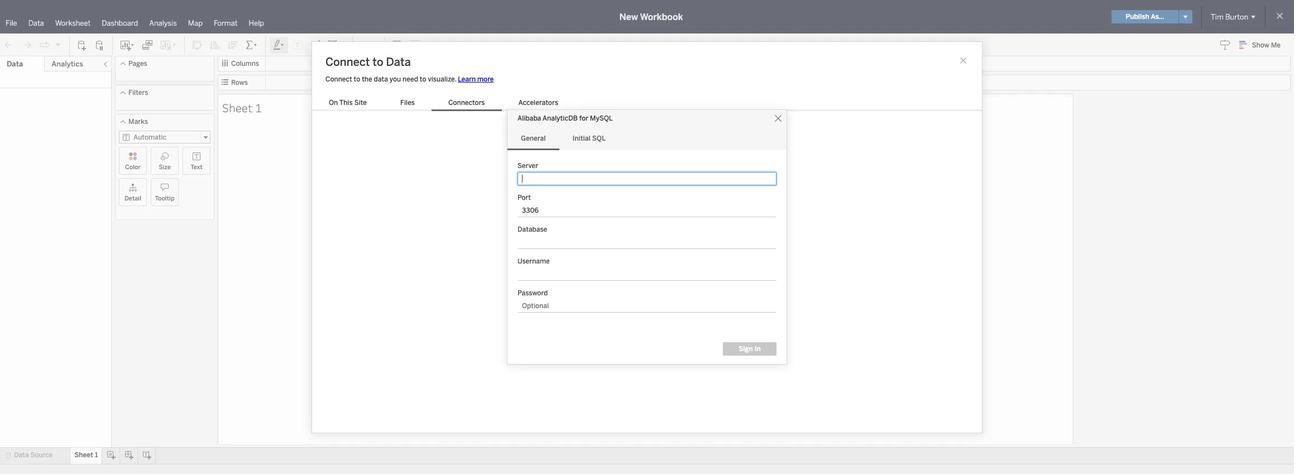 Task type: vqa. For each thing, say whether or not it's contained in the screenshot.
PROJECT A "link"
no



Task type: describe. For each thing, give the bounding box(es) containing it.
on this site
[[329, 99, 367, 106]]

totals image
[[245, 39, 259, 51]]

show/hide cards image
[[360, 39, 378, 51]]

publish as... button
[[1112, 10, 1179, 23]]

connect to the data you need to visualize. learn more
[[326, 75, 494, 83]]

fit image
[[328, 39, 346, 51]]

Database text field
[[518, 236, 777, 249]]

site
[[355, 99, 367, 106]]

drop
[[623, 280, 638, 288]]

data up redo icon
[[28, 19, 44, 27]]

in
[[755, 345, 761, 353]]

alibaba analyticdb for mysql
[[518, 115, 613, 122]]

need
[[403, 75, 418, 83]]

data down undo icon
[[7, 60, 23, 68]]

0 horizontal spatial replay animation image
[[39, 39, 50, 51]]

show me
[[1253, 41, 1281, 49]]

show
[[1253, 41, 1270, 49]]

connect for connect to data
[[326, 55, 370, 68]]

modular connection dialog tabs tab list
[[508, 127, 787, 150]]

tim
[[1211, 13, 1224, 21]]

detail
[[125, 195, 141, 202]]

sign in button
[[723, 342, 777, 356]]

download image
[[392, 39, 403, 51]]

new workbook
[[620, 11, 683, 22]]

columns
[[231, 60, 259, 68]]

publish as...
[[1126, 13, 1165, 21]]

pause auto updates image
[[94, 39, 106, 51]]

as...
[[1151, 13, 1165, 21]]

collapse image
[[102, 61, 109, 68]]

1 horizontal spatial sheet 1
[[222, 100, 262, 115]]

to for data
[[373, 55, 384, 68]]

text
[[191, 164, 203, 171]]

data
[[374, 75, 388, 83]]

files
[[401, 99, 415, 106]]

username
[[518, 258, 550, 265]]

size
[[159, 164, 171, 171]]

general
[[521, 135, 546, 142]]

visualize.
[[428, 75, 457, 83]]

1 vertical spatial 1
[[95, 451, 98, 459]]

tim burton
[[1211, 13, 1249, 21]]

initial
[[573, 135, 591, 142]]

list box containing on this site
[[312, 96, 575, 111]]

more
[[478, 75, 494, 83]]

data guide image
[[1220, 39, 1231, 50]]

new worksheet image
[[120, 39, 135, 51]]

sort ascending image
[[209, 39, 221, 51]]

2 horizontal spatial to
[[420, 75, 427, 83]]

drop field here
[[623, 280, 669, 288]]

swap rows and columns image
[[192, 39, 203, 51]]

marks
[[128, 118, 148, 126]]

worksheet
[[55, 19, 91, 27]]

0 vertical spatial sheet
[[222, 100, 253, 115]]

to for the
[[354, 75, 360, 83]]

the
[[362, 75, 372, 83]]

help
[[249, 19, 264, 27]]

for
[[580, 115, 589, 122]]

1 horizontal spatial 1
[[255, 100, 262, 115]]

color
[[125, 164, 141, 171]]

Username text field
[[518, 268, 777, 281]]

data left source
[[14, 451, 29, 459]]

clear sheet image
[[160, 39, 178, 51]]

here
[[655, 280, 669, 288]]



Task type: locate. For each thing, give the bounding box(es) containing it.
undo image
[[3, 39, 15, 51]]

0 horizontal spatial 1
[[95, 451, 98, 459]]

connect
[[326, 55, 370, 68], [326, 75, 352, 83]]

redo image
[[21, 39, 32, 51]]

data
[[28, 19, 44, 27], [386, 55, 411, 68], [7, 60, 23, 68], [14, 451, 29, 459]]

data down download "icon"
[[386, 55, 411, 68]]

to left the
[[354, 75, 360, 83]]

sql
[[593, 135, 606, 142]]

sheet right source
[[74, 451, 93, 459]]

to use edit in desktop, save the workbook outside of personal space image
[[409, 39, 421, 51]]

sign
[[739, 345, 753, 353]]

sheet
[[222, 100, 253, 115], [74, 451, 93, 459]]

to
[[373, 55, 384, 68], [354, 75, 360, 83], [420, 75, 427, 83]]

learn more link
[[458, 75, 494, 83]]

server
[[518, 162, 539, 170]]

replay animation image
[[39, 39, 50, 51], [55, 41, 61, 48]]

Password password field
[[518, 299, 777, 313]]

0 vertical spatial connect
[[326, 55, 370, 68]]

format workbook image
[[310, 39, 321, 51]]

sheet 1
[[222, 100, 262, 115], [74, 451, 98, 459]]

pages
[[128, 60, 147, 68]]

0 horizontal spatial sheet 1
[[74, 451, 98, 459]]

Port text field
[[518, 204, 777, 217]]

workbook
[[640, 11, 683, 22]]

accelerators
[[519, 99, 559, 106]]

list box
[[312, 96, 575, 111]]

0 vertical spatial sheet 1
[[222, 100, 262, 115]]

analytics
[[52, 60, 83, 68]]

duplicate image
[[142, 39, 153, 51]]

connect for connect to the data you need to visualize. learn more
[[326, 75, 352, 83]]

to up data
[[373, 55, 384, 68]]

sign in
[[739, 345, 761, 353]]

sort descending image
[[227, 39, 239, 51]]

1 down columns
[[255, 100, 262, 115]]

initial sql
[[573, 135, 606, 142]]

map
[[188, 19, 203, 27]]

mysql
[[590, 115, 613, 122]]

analysis
[[149, 19, 177, 27]]

file
[[6, 19, 17, 27]]

publish
[[1126, 13, 1150, 21]]

sheet down rows
[[222, 100, 253, 115]]

replay animation image right redo icon
[[39, 39, 50, 51]]

replay animation image up analytics
[[55, 41, 61, 48]]

1 connect from the top
[[326, 55, 370, 68]]

0 vertical spatial 1
[[255, 100, 262, 115]]

new
[[620, 11, 638, 22]]

connectors
[[449, 99, 485, 106]]

to right need
[[420, 75, 427, 83]]

1 vertical spatial sheet
[[74, 451, 93, 459]]

1 vertical spatial sheet 1
[[74, 451, 98, 459]]

2 connect from the top
[[326, 75, 352, 83]]

dashboard
[[102, 19, 138, 27]]

Server text field
[[518, 172, 777, 185]]

alibaba
[[518, 115, 541, 122]]

1 vertical spatial connect
[[326, 75, 352, 83]]

password
[[518, 289, 548, 297]]

show me button
[[1235, 36, 1291, 54]]

tooltip
[[155, 195, 175, 202]]

on
[[329, 99, 338, 106]]

1 horizontal spatial sheet
[[222, 100, 253, 115]]

you
[[390, 75, 401, 83]]

connect to data
[[326, 55, 411, 68]]

connect down fit image
[[326, 55, 370, 68]]

me
[[1272, 41, 1281, 49]]

0 horizontal spatial to
[[354, 75, 360, 83]]

show labels image
[[292, 39, 303, 51]]

rows
[[231, 79, 248, 87]]

learn
[[458, 75, 476, 83]]

burton
[[1226, 13, 1249, 21]]

alibaba analyticdb for mysql dialog
[[508, 110, 787, 364]]

1 horizontal spatial replay animation image
[[55, 41, 61, 48]]

source
[[30, 451, 53, 459]]

sheet 1 right source
[[74, 451, 98, 459]]

this
[[339, 99, 353, 106]]

field
[[640, 280, 653, 288]]

1 horizontal spatial to
[[373, 55, 384, 68]]

filters
[[128, 89, 148, 97]]

database
[[518, 226, 548, 233]]

sheet 1 down rows
[[222, 100, 262, 115]]

data source
[[14, 451, 53, 459]]

connect up "on" at the left of the page
[[326, 75, 352, 83]]

port
[[518, 194, 531, 202]]

analyticdb
[[543, 115, 578, 122]]

0 horizontal spatial sheet
[[74, 451, 93, 459]]

1 right source
[[95, 451, 98, 459]]

new data source image
[[77, 39, 88, 51]]

format
[[214, 19, 238, 27]]

highlight image
[[273, 39, 285, 51]]

1
[[255, 100, 262, 115], [95, 451, 98, 459]]



